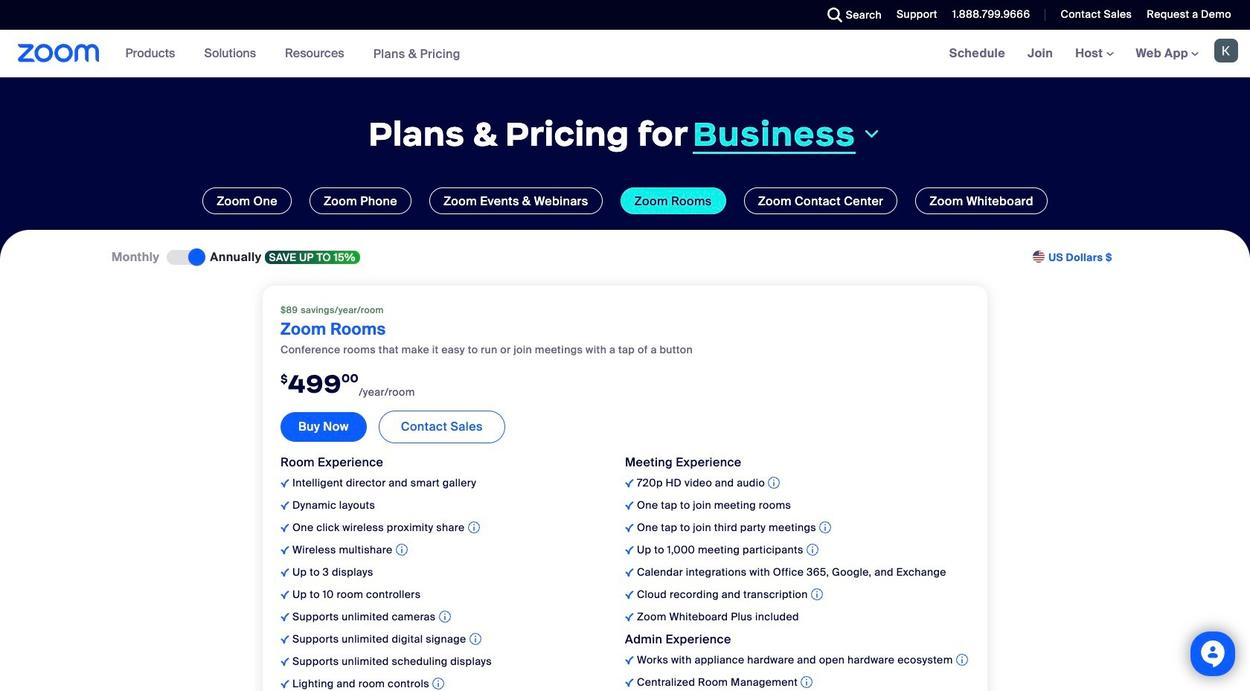 Task type: locate. For each thing, give the bounding box(es) containing it.
product information navigation
[[114, 30, 472, 78]]

down image
[[862, 125, 882, 143]]

main content
[[0, 30, 1250, 691]]

profile picture image
[[1215, 39, 1238, 63]]

banner
[[0, 30, 1250, 78]]



Task type: vqa. For each thing, say whether or not it's contained in the screenshot.
international
no



Task type: describe. For each thing, give the bounding box(es) containing it.
meetings navigation
[[938, 30, 1250, 78]]

zoom logo image
[[18, 44, 99, 63]]

tabs of zoom services tab list
[[22, 188, 1228, 214]]



